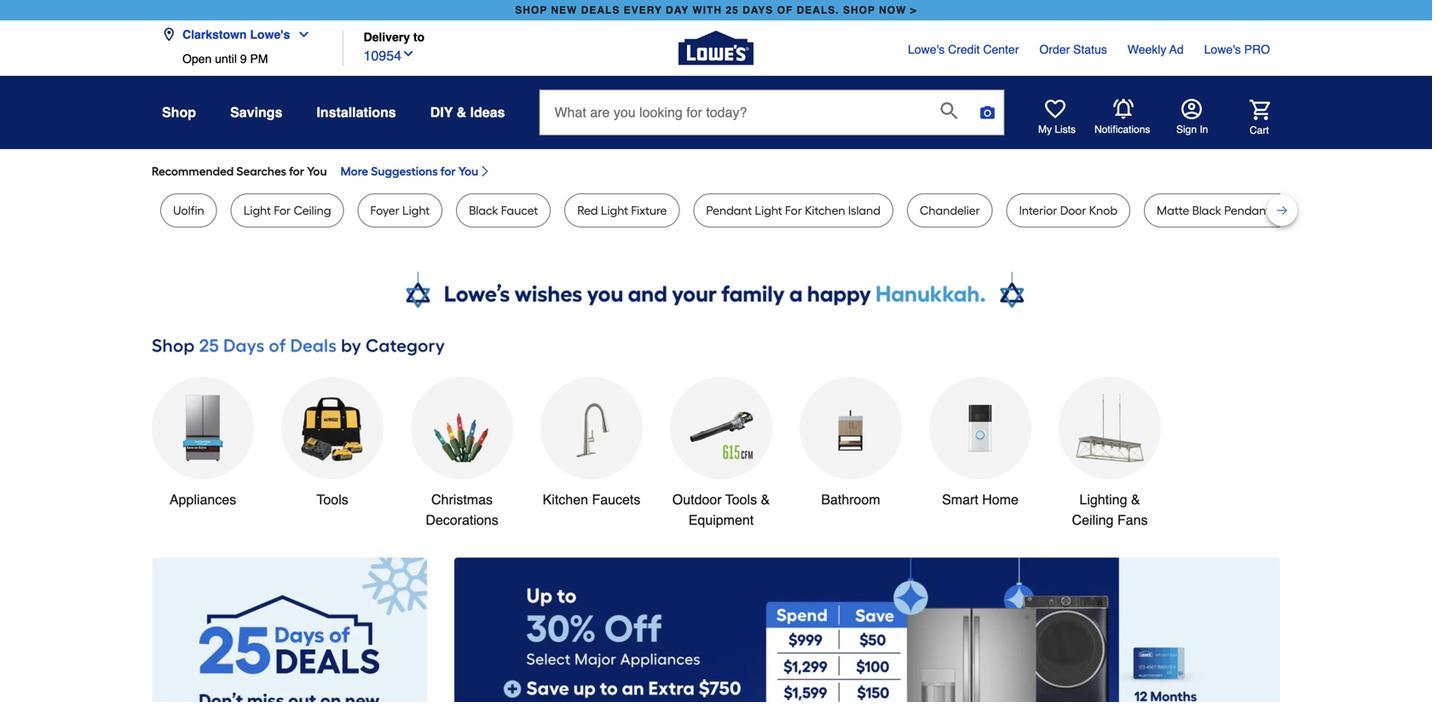 Task type: describe. For each thing, give the bounding box(es) containing it.
lowe's home improvement notification center image
[[1114, 99, 1134, 119]]

faucets
[[592, 492, 641, 508]]

lowe's for lowe's credit center
[[908, 43, 945, 56]]

light for ceiling
[[244, 203, 331, 218]]

lowe's home improvement cart image
[[1250, 100, 1270, 120]]

lowe's home improvement account image
[[1182, 99, 1202, 119]]

interior
[[1019, 203, 1058, 218]]

tools button
[[281, 377, 384, 510]]

for for recommended searches for you
[[289, 164, 304, 179]]

appliances
[[170, 492, 236, 508]]

lowe's pro link
[[1204, 41, 1270, 58]]

matte
[[1157, 203, 1190, 218]]

pro
[[1245, 43, 1270, 56]]

ceiling
[[294, 203, 331, 218]]

9
[[240, 52, 247, 66]]

cart
[[1250, 124, 1269, 136]]

chevron down image inside clarkstown lowe's button
[[290, 28, 311, 41]]

2 shop from the left
[[843, 4, 876, 16]]

faucet
[[501, 203, 538, 218]]

christmas decorations image
[[428, 394, 496, 462]]

tools inside outdoor tools & equipment
[[725, 492, 757, 508]]

with
[[693, 4, 722, 16]]

kitchen
[[543, 492, 588, 508]]

weekly ad
[[1128, 43, 1184, 56]]

installations button
[[317, 97, 396, 128]]

diy & ideas button
[[430, 97, 505, 128]]

lowe's wishes you and your family a happy hanukkah. image
[[152, 272, 1281, 315]]

chevron down image inside the '10954' button
[[402, 47, 415, 61]]

diy
[[430, 104, 453, 120]]

lowe's credit center link
[[908, 41, 1019, 58]]

kitchen faucets button
[[541, 377, 643, 510]]

1 tools from the left
[[317, 492, 348, 508]]

day
[[666, 4, 689, 16]]

clarkstown lowe's
[[182, 28, 290, 41]]

ceiling
[[1072, 512, 1114, 528]]

interior door knob
[[1019, 203, 1118, 218]]

every
[[624, 4, 662, 16]]

outdoor tools & equipment image
[[687, 394, 755, 462]]

bathroom
[[821, 492, 880, 508]]

1 pendant from the left
[[706, 203, 752, 218]]

lighting & ceiling fans image
[[1076, 394, 1144, 462]]

for for pendant light for kitchen island
[[785, 203, 802, 218]]

light for pendant light for kitchen island
[[755, 203, 782, 218]]

sign in
[[1177, 124, 1208, 136]]

Search Query text field
[[540, 90, 927, 135]]

lighting
[[1080, 492, 1128, 508]]

searches
[[236, 164, 286, 179]]

recommended searches for you heading
[[152, 163, 1281, 180]]

outdoor
[[673, 492, 722, 508]]

for left ceiling
[[274, 203, 291, 218]]

5 light from the left
[[1273, 203, 1301, 218]]

notifications
[[1095, 124, 1150, 136]]

ideas
[[470, 104, 505, 120]]

more suggestions for you
[[341, 164, 478, 179]]

25 days of deals. don't miss deals every day. same-day delivery on in-stock orders placed by 2 p m. image
[[152, 558, 427, 703]]

order status link
[[1040, 41, 1107, 58]]

appliances image
[[169, 394, 237, 462]]

pm
[[250, 52, 268, 66]]

pendant light for kitchen island
[[706, 203, 881, 218]]

appliances button
[[152, 377, 254, 510]]

& for ceiling
[[1131, 492, 1140, 508]]

up to 30 percent off select major appliances. plus, save up to an extra $750 on major appliances. image
[[454, 558, 1281, 703]]

outdoor tools & equipment
[[673, 492, 770, 528]]

red light fixture
[[577, 203, 667, 218]]

1 shop from the left
[[515, 4, 547, 16]]

deals.
[[797, 4, 840, 16]]

deals
[[581, 4, 620, 16]]

>
[[910, 4, 917, 16]]

foyer
[[370, 203, 400, 218]]

new
[[551, 4, 578, 16]]

christmas decorations button
[[411, 377, 513, 531]]

matte black pendant light cluster
[[1157, 203, 1342, 218]]

you for recommended searches for you
[[307, 164, 327, 179]]

order status
[[1040, 43, 1107, 56]]

christmas decorations
[[426, 492, 499, 528]]

more
[[341, 164, 368, 179]]

sign
[[1177, 124, 1197, 136]]

shop 25 days of deals by category image
[[152, 332, 1281, 360]]

savings button
[[230, 97, 283, 128]]

order
[[1040, 43, 1070, 56]]

now
[[879, 4, 907, 16]]

home
[[982, 492, 1019, 508]]

for for more suggestions for you
[[441, 164, 456, 179]]

chevron right image
[[478, 165, 492, 178]]

installations
[[317, 104, 396, 120]]

recommended
[[152, 164, 234, 179]]



Task type: locate. For each thing, give the bounding box(es) containing it.
2 you from the left
[[458, 164, 478, 179]]

& right outdoor
[[761, 492, 770, 508]]

light for foyer light
[[402, 203, 430, 218]]

kitchen
[[805, 203, 845, 218]]

lowe's inside clarkstown lowe's button
[[250, 28, 290, 41]]

light left kitchen
[[755, 203, 782, 218]]

10954
[[364, 48, 402, 64]]

0 horizontal spatial you
[[307, 164, 327, 179]]

delivery
[[364, 30, 410, 44]]

1 horizontal spatial &
[[761, 492, 770, 508]]

& inside outdoor tools & equipment
[[761, 492, 770, 508]]

of
[[777, 4, 793, 16]]

& for ideas
[[457, 104, 466, 120]]

pendant down recommended searches for you heading
[[706, 203, 752, 218]]

0 horizontal spatial &
[[457, 104, 466, 120]]

clarkstown
[[182, 28, 247, 41]]

for right searches
[[289, 164, 304, 179]]

light left cluster
[[1273, 203, 1301, 218]]

10954 button
[[364, 44, 415, 66]]

my lists
[[1038, 124, 1076, 136]]

bathroom button
[[800, 377, 902, 510]]

2 pendant from the left
[[1224, 203, 1270, 218]]

you left more
[[307, 164, 327, 179]]

outdoor tools & equipment button
[[670, 377, 772, 531]]

0 horizontal spatial chevron down image
[[290, 28, 311, 41]]

1 horizontal spatial tools
[[725, 492, 757, 508]]

recommended searches for you
[[152, 164, 327, 179]]

kitchen faucets
[[543, 492, 641, 508]]

&
[[457, 104, 466, 120], [761, 492, 770, 508], [1131, 492, 1140, 508]]

you up the black faucet
[[458, 164, 478, 179]]

shop new deals every day with 25 days of deals. shop now > link
[[512, 0, 921, 20]]

in
[[1200, 124, 1208, 136]]

weekly ad link
[[1128, 41, 1184, 58]]

shop left new
[[515, 4, 547, 16]]

cart button
[[1226, 100, 1270, 137]]

lowe's credit center
[[908, 43, 1019, 56]]

fans
[[1118, 512, 1148, 528]]

lowe's up pm
[[250, 28, 290, 41]]

cluster
[[1303, 203, 1342, 218]]

sign in button
[[1177, 99, 1208, 136]]

25
[[726, 4, 739, 16]]

to
[[413, 30, 425, 44]]

0 horizontal spatial black
[[469, 203, 498, 218]]

tools down 'tools' image
[[317, 492, 348, 508]]

1 light from the left
[[244, 203, 271, 218]]

savings
[[230, 104, 283, 120]]

1 horizontal spatial chevron down image
[[402, 47, 415, 61]]

delivery to
[[364, 30, 425, 44]]

lowe's
[[250, 28, 290, 41], [908, 43, 945, 56], [1204, 43, 1241, 56]]

smart
[[942, 492, 979, 508]]

light right foyer
[[402, 203, 430, 218]]

lowe's left pro
[[1204, 43, 1241, 56]]

island
[[848, 203, 881, 218]]

my lists link
[[1038, 99, 1076, 136]]

lighting & ceiling fans button
[[1059, 377, 1161, 531]]

1 horizontal spatial you
[[458, 164, 478, 179]]

lowe's inside lowe's pro link
[[1204, 43, 1241, 56]]

lowe's left "credit"
[[908, 43, 945, 56]]

lowe's home improvement lists image
[[1045, 99, 1066, 119]]

for left the chevron right image
[[441, 164, 456, 179]]

lowe's pro
[[1204, 43, 1270, 56]]

1 vertical spatial chevron down image
[[402, 47, 415, 61]]

more suggestions for you link
[[341, 163, 492, 180]]

black right matte
[[1192, 203, 1222, 218]]

door
[[1060, 203, 1087, 218]]

christmas
[[431, 492, 493, 508]]

open
[[182, 52, 212, 66]]

status
[[1073, 43, 1107, 56]]

lowe's for lowe's pro
[[1204, 43, 1241, 56]]

shop new deals every day with 25 days of deals. shop now >
[[515, 4, 917, 16]]

2 light from the left
[[402, 203, 430, 218]]

shop
[[515, 4, 547, 16], [843, 4, 876, 16]]

days
[[743, 4, 774, 16]]

bathroom image
[[817, 394, 885, 462]]

chandelier
[[920, 203, 980, 218]]

& right diy
[[457, 104, 466, 120]]

red
[[577, 203, 598, 218]]

pendant right matte
[[1224, 203, 1270, 218]]

light down searches
[[244, 203, 271, 218]]

black
[[469, 203, 498, 218], [1192, 203, 1222, 218]]

2 black from the left
[[1192, 203, 1222, 218]]

lighting & ceiling fans
[[1072, 492, 1148, 528]]

black faucet
[[469, 203, 538, 218]]

smart home
[[942, 492, 1019, 508]]

1 horizontal spatial lowe's
[[908, 43, 945, 56]]

kitchen faucets image
[[558, 394, 626, 462]]

center
[[983, 43, 1019, 56]]

0 vertical spatial chevron down image
[[290, 28, 311, 41]]

tools image
[[298, 394, 367, 462]]

weekly
[[1128, 43, 1167, 56]]

search image
[[941, 102, 958, 119]]

1 black from the left
[[469, 203, 498, 218]]

3 light from the left
[[601, 203, 628, 218]]

for
[[289, 164, 304, 179], [441, 164, 456, 179], [274, 203, 291, 218], [785, 203, 802, 218]]

for left kitchen
[[785, 203, 802, 218]]

chevron down image
[[290, 28, 311, 41], [402, 47, 415, 61]]

& up fans
[[1131, 492, 1140, 508]]

my
[[1038, 124, 1052, 136]]

equipment
[[689, 512, 754, 528]]

camera image
[[979, 104, 996, 121]]

open until 9 pm
[[182, 52, 268, 66]]

1 horizontal spatial pendant
[[1224, 203, 1270, 218]]

lowe's home improvement logo image
[[679, 11, 754, 86]]

location image
[[162, 28, 176, 41]]

0 horizontal spatial shop
[[515, 4, 547, 16]]

& inside lighting & ceiling fans
[[1131, 492, 1140, 508]]

foyer light
[[370, 203, 430, 218]]

2 horizontal spatial lowe's
[[1204, 43, 1241, 56]]

you for more suggestions for you
[[458, 164, 478, 179]]

0 horizontal spatial lowe's
[[250, 28, 290, 41]]

lists
[[1055, 124, 1076, 136]]

diy & ideas
[[430, 104, 505, 120]]

until
[[215, 52, 237, 66]]

0 horizontal spatial pendant
[[706, 203, 752, 218]]

light for red light fixture
[[601, 203, 628, 218]]

shop button
[[162, 97, 196, 128]]

4 light from the left
[[755, 203, 782, 218]]

suggestions
[[371, 164, 438, 179]]

tools up equipment
[[725, 492, 757, 508]]

light right red
[[601, 203, 628, 218]]

light
[[244, 203, 271, 218], [402, 203, 430, 218], [601, 203, 628, 218], [755, 203, 782, 218], [1273, 203, 1301, 218]]

black left faucet
[[469, 203, 498, 218]]

1 horizontal spatial shop
[[843, 4, 876, 16]]

decorations
[[426, 512, 499, 528]]

& inside "button"
[[457, 104, 466, 120]]

None search field
[[539, 90, 1005, 151]]

shop
[[162, 104, 196, 120]]

clarkstown lowe's button
[[162, 17, 317, 52]]

fixture
[[631, 203, 667, 218]]

1 you from the left
[[307, 164, 327, 179]]

smart home button
[[929, 377, 1032, 510]]

knob
[[1089, 203, 1118, 218]]

shop left now
[[843, 4, 876, 16]]

0 horizontal spatial tools
[[317, 492, 348, 508]]

2 tools from the left
[[725, 492, 757, 508]]

1 horizontal spatial black
[[1192, 203, 1222, 218]]

lowe's inside 'link'
[[908, 43, 945, 56]]

ad
[[1170, 43, 1184, 56]]

2 horizontal spatial &
[[1131, 492, 1140, 508]]



Task type: vqa. For each thing, say whether or not it's contained in the screenshot.
light related to foyer light
yes



